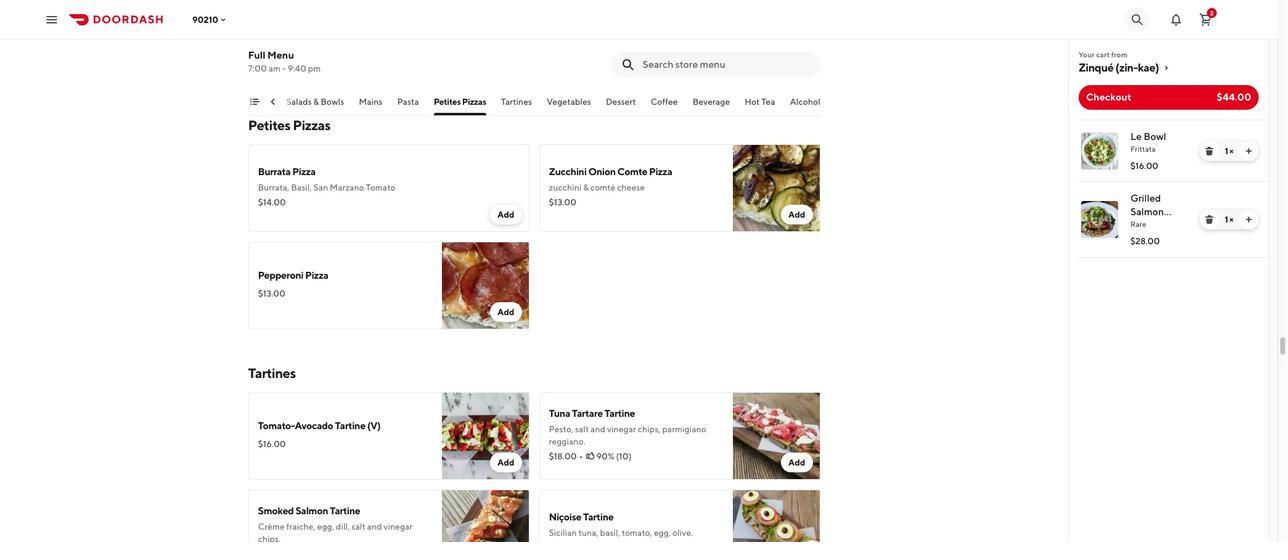 Task type: vqa. For each thing, say whether or not it's contained in the screenshot.
Broadway Bagel
no



Task type: describe. For each thing, give the bounding box(es) containing it.
salmon for tartine
[[296, 505, 328, 517]]

salt inside the smoked salmon tartine crème fraiche, egg, dill, salt and vinegar chips.
[[352, 522, 366, 532]]

salt inside tuna tartare tartine pesto, salt and vinegar chips, parmigiano reggiano.
[[575, 424, 589, 434]]

and inside the smoked salmon tartine crème fraiche, egg, dill, salt and vinegar chips.
[[367, 522, 382, 532]]

tea
[[762, 97, 776, 107]]

pizza for pepperoni pizza
[[305, 270, 328, 281]]

checkout
[[1087, 91, 1132, 103]]

pizza inside zucchini onion comte pizza zucchini & comté cheese $13.00
[[649, 166, 673, 178]]

egg, inside niçoise tartine sicilian tuna, basil, tomato, egg, olive.
[[654, 528, 671, 538]]

tartines button
[[501, 96, 532, 115]]

salads & bowls button
[[286, 96, 344, 115]]

cart
[[1097, 50, 1110, 59]]

beverage button
[[693, 96, 730, 115]]

tomato,
[[622, 528, 652, 538]]

tartine for tartare
[[605, 408, 635, 419]]

tartine inside niçoise tartine sicilian tuna, basil, tomato, egg, olive.
[[583, 511, 614, 523]]

1 vertical spatial $16.00
[[258, 439, 286, 449]]

egg, inside the smoked salmon tartine crème fraiche, egg, dill, salt and vinegar chips.
[[317, 522, 334, 532]]

basil,
[[600, 528, 620, 538]]

notification bell image
[[1169, 12, 1184, 27]]

pepperoni pizza
[[258, 270, 328, 281]]

bowl
[[1144, 131, 1167, 142]]

90210
[[192, 14, 218, 24]]

mains
[[359, 97, 383, 107]]

full menu 7:00 am - 9:40 pm
[[248, 49, 321, 73]]

tomato
[[366, 183, 396, 192]]

$18.00 •
[[549, 451, 583, 461]]

× for le bowl
[[1230, 146, 1234, 156]]

tuna
[[549, 408, 570, 419]]

green lasagna image
[[442, 0, 529, 81]]

$21.00
[[258, 41, 286, 51]]

& inside zucchini onion comte pizza zucchini & comté cheese $13.00
[[583, 183, 589, 192]]

$28.00
[[1131, 236, 1160, 246]]

tartine for salmon
[[330, 505, 360, 517]]

san
[[314, 183, 328, 192]]

Item Search search field
[[643, 58, 811, 72]]

reggiano.
[[549, 437, 586, 446]]

add inside burrata pizza burrata, basil, san marzano tomato $14.00 add
[[498, 210, 515, 220]]

coffee
[[651, 97, 678, 107]]

add button for tuna tartare tartine
[[781, 453, 813, 472]]

burrata,
[[258, 183, 290, 192]]

pizza for burrata pizza burrata, basil, san marzano tomato $14.00 add
[[293, 166, 316, 178]]

vegetables
[[547, 97, 591, 107]]

chips.
[[258, 534, 281, 542]]

and inside tuna tartare tartine pesto, salt and vinegar chips, parmigiano reggiano.
[[591, 424, 606, 434]]

menu
[[268, 49, 294, 61]]

marzano
[[330, 183, 364, 192]]

tomato-avocado tartine (v) image
[[442, 392, 529, 480]]

0 vertical spatial petites pizzas
[[434, 97, 486, 107]]

mains button
[[359, 96, 383, 115]]

chips,
[[638, 424, 661, 434]]

(v)
[[367, 420, 381, 432]]

pm
[[308, 64, 321, 73]]

niçoise
[[549, 511, 582, 523]]

fraiche,
[[286, 522, 316, 532]]

1 vertical spatial $13.00
[[258, 289, 286, 298]]

smoked
[[258, 505, 294, 517]]

•
[[579, 451, 583, 461]]

tartare
[[572, 408, 603, 419]]

zucchini onion comte pizza zucchini & comté cheese $13.00
[[549, 166, 673, 207]]

tuna tartare tartine pesto, salt and vinegar chips, parmigiano reggiano.
[[549, 408, 707, 446]]

zucchini
[[549, 183, 582, 192]]

pesto,
[[549, 424, 574, 434]]

tomato-avocado tartine (v)
[[258, 420, 381, 432]]

cheese
[[617, 183, 645, 192]]

add for tomato-avocado tartine (v)
[[498, 458, 515, 467]]

am
[[269, 64, 281, 73]]

your cart from
[[1079, 50, 1128, 59]]

-
[[282, 64, 286, 73]]

1 for grilled salmon plate (gf)
[[1225, 215, 1229, 224]]

parmigiano
[[663, 424, 707, 434]]

pepperoni
[[258, 270, 304, 281]]

sicilian
[[549, 528, 577, 538]]

90210 button
[[192, 14, 228, 24]]

zinqué
[[1079, 61, 1114, 74]]

vinegar inside tuna tartare tartine pesto, salt and vinegar chips, parmigiano reggiano.
[[607, 424, 636, 434]]

zinqué (zin-kae) link
[[1079, 60, 1259, 75]]

zinqué (zin-kae)
[[1079, 61, 1160, 74]]

comté
[[591, 183, 616, 192]]

add for pepperoni pizza
[[498, 307, 515, 317]]

olive.
[[673, 528, 693, 538]]

le bowl frittata
[[1131, 131, 1167, 154]]

comte
[[618, 166, 648, 178]]

dessert button
[[606, 96, 636, 115]]

grilled salmon plate (gf)
[[1131, 192, 1177, 231]]

beverage
[[693, 97, 730, 107]]

pasta button
[[397, 96, 419, 115]]

add for tuna tartare tartine
[[789, 458, 806, 467]]



Task type: locate. For each thing, give the bounding box(es) containing it.
×
[[1230, 146, 1234, 156], [1230, 215, 1234, 224]]

petites pizzas
[[434, 97, 486, 107], [248, 117, 331, 133]]

alcohol
[[790, 97, 821, 107]]

tartines up tomato- at the left bottom of page
[[248, 365, 296, 381]]

petites right "pasta"
[[434, 97, 461, 107]]

& left bowls at the top
[[314, 97, 319, 107]]

hot tea
[[745, 97, 776, 107]]

full
[[248, 49, 266, 61]]

zucchini
[[549, 166, 587, 178]]

tomato-
[[258, 420, 295, 432]]

1 remove item from cart image from the top
[[1205, 146, 1215, 156]]

1 down $44.00
[[1225, 146, 1229, 156]]

0 vertical spatial and
[[591, 424, 606, 434]]

pizzas left tartines button
[[462, 97, 486, 107]]

1 vertical spatial &
[[583, 183, 589, 192]]

0 vertical spatial salt
[[575, 424, 589, 434]]

$13.00 down zucchini
[[549, 197, 577, 207]]

petites pizzas down salads
[[248, 117, 331, 133]]

1 vertical spatial ×
[[1230, 215, 1234, 224]]

frittata
[[1131, 144, 1156, 154]]

tartine up dill,
[[330, 505, 360, 517]]

1 horizontal spatial $13.00
[[549, 197, 577, 207]]

(gf)
[[1156, 220, 1177, 231]]

add button
[[490, 205, 522, 224], [781, 205, 813, 224], [490, 302, 522, 322], [490, 453, 522, 472], [781, 453, 813, 472]]

1 1 × from the top
[[1225, 146, 1234, 156]]

0 horizontal spatial $13.00
[[258, 289, 286, 298]]

0 vertical spatial add one to cart image
[[1245, 146, 1254, 156]]

1 horizontal spatial petites
[[434, 97, 461, 107]]

2 1 × from the top
[[1225, 215, 1234, 224]]

from
[[1112, 50, 1128, 59]]

basil,
[[291, 183, 312, 192]]

tuna tartare tartine image
[[733, 392, 821, 480]]

1 horizontal spatial petites pizzas
[[434, 97, 486, 107]]

$16.00 down frittata
[[1131, 161, 1159, 171]]

salt
[[575, 424, 589, 434], [352, 522, 366, 532]]

1 add one to cart image from the top
[[1245, 146, 1254, 156]]

petites down scroll menu navigation left image at the left of page
[[248, 117, 291, 133]]

1
[[1225, 146, 1229, 156], [1225, 215, 1229, 224]]

1 vertical spatial petites
[[248, 117, 291, 133]]

90%
[[597, 451, 615, 461]]

2 1 from the top
[[1225, 215, 1229, 224]]

hot tea button
[[745, 96, 776, 115]]

and down tartare on the left bottom of page
[[591, 424, 606, 434]]

pizza
[[293, 166, 316, 178], [649, 166, 673, 178], [305, 270, 328, 281]]

coffee button
[[651, 96, 678, 115]]

0 vertical spatial 1 ×
[[1225, 146, 1234, 156]]

remove item from cart image for grilled salmon plate (gf)
[[1205, 215, 1215, 224]]

dessert
[[606, 97, 636, 107]]

hot
[[745, 97, 760, 107]]

remove item from cart image
[[1205, 146, 1215, 156], [1205, 215, 1215, 224]]

1 vertical spatial add one to cart image
[[1245, 215, 1254, 224]]

tuna,
[[579, 528, 599, 538]]

salt down tartare on the left bottom of page
[[575, 424, 589, 434]]

$44.00
[[1217, 91, 1252, 103]]

pizza up the basil, in the left of the page
[[293, 166, 316, 178]]

1 horizontal spatial salmon
[[1131, 206, 1165, 218]]

0 vertical spatial $16.00
[[1131, 161, 1159, 171]]

pizza right comte
[[649, 166, 673, 178]]

$18.00
[[549, 451, 577, 461]]

grilled
[[1131, 192, 1162, 204]]

$16.00
[[1131, 161, 1159, 171], [258, 439, 286, 449]]

your
[[1079, 50, 1095, 59]]

9:40
[[288, 64, 307, 73]]

0 vertical spatial $13.00
[[549, 197, 577, 207]]

2 button
[[1194, 7, 1219, 32]]

$14.00
[[258, 197, 286, 207]]

remove item from cart image for le bowl
[[1205, 146, 1215, 156]]

1 horizontal spatial egg,
[[654, 528, 671, 538]]

1 × from the top
[[1230, 146, 1234, 156]]

90% (10)
[[597, 451, 632, 461]]

smoked salmon tartine crème fraiche, egg, dill, salt and vinegar chips.
[[258, 505, 413, 542]]

vinegar
[[607, 424, 636, 434], [384, 522, 413, 532]]

0 vertical spatial pizzas
[[462, 97, 486, 107]]

$13.00 down pepperoni
[[258, 289, 286, 298]]

1 horizontal spatial salt
[[575, 424, 589, 434]]

0 vertical spatial petites
[[434, 97, 461, 107]]

list containing le bowl
[[1069, 120, 1269, 258]]

0 vertical spatial vinegar
[[607, 424, 636, 434]]

scroll menu navigation left image
[[268, 97, 278, 107]]

salads & bowls
[[286, 97, 344, 107]]

vinegar right dill,
[[384, 522, 413, 532]]

0 vertical spatial ×
[[1230, 146, 1234, 156]]

1 horizontal spatial pizzas
[[462, 97, 486, 107]]

1 vertical spatial petites pizzas
[[248, 117, 331, 133]]

1 vertical spatial pizzas
[[293, 117, 331, 133]]

1 horizontal spatial &
[[583, 183, 589, 192]]

tartines
[[501, 97, 532, 107], [248, 365, 296, 381]]

1 vertical spatial salmon
[[296, 505, 328, 517]]

kae)
[[1138, 61, 1160, 74]]

$16.00 down tomato- at the left bottom of page
[[258, 439, 286, 449]]

avocado
[[295, 420, 333, 432]]

salmon inside grilled salmon plate (gf)
[[1131, 206, 1165, 218]]

1 vertical spatial 1 ×
[[1225, 215, 1234, 224]]

× for grilled salmon plate (gf)
[[1230, 215, 1234, 224]]

1 horizontal spatial $16.00
[[1131, 161, 1159, 171]]

0 horizontal spatial tartines
[[248, 365, 296, 381]]

1 vertical spatial salt
[[352, 522, 366, 532]]

pizza right pepperoni
[[305, 270, 328, 281]]

0 horizontal spatial &
[[314, 97, 319, 107]]

salmon down grilled
[[1131, 206, 1165, 218]]

0 horizontal spatial egg,
[[317, 522, 334, 532]]

tartine left (v)
[[335, 420, 366, 432]]

list
[[1069, 120, 1269, 258]]

1 for le bowl
[[1225, 146, 1229, 156]]

salt right dill,
[[352, 522, 366, 532]]

vinegar inside the smoked salmon tartine crème fraiche, egg, dill, salt and vinegar chips.
[[384, 522, 413, 532]]

add button for pepperoni pizza
[[490, 302, 522, 322]]

1 vertical spatial tartines
[[248, 365, 296, 381]]

rare
[[1131, 220, 1147, 229]]

&
[[314, 97, 319, 107], [583, 183, 589, 192]]

1 right (gf)
[[1225, 215, 1229, 224]]

0 vertical spatial 1
[[1225, 146, 1229, 156]]

tartine for avocado
[[335, 420, 366, 432]]

0 vertical spatial &
[[314, 97, 319, 107]]

add button for zucchini onion comte pizza
[[781, 205, 813, 224]]

0 horizontal spatial vinegar
[[384, 522, 413, 532]]

petites
[[434, 97, 461, 107], [248, 117, 291, 133]]

tartine inside the smoked salmon tartine crème fraiche, egg, dill, salt and vinegar chips.
[[330, 505, 360, 517]]

(10)
[[616, 451, 632, 461]]

egg, left olive.
[[654, 528, 671, 538]]

open menu image
[[44, 12, 59, 27]]

2 add one to cart image from the top
[[1245, 215, 1254, 224]]

$13.00
[[549, 197, 577, 207], [258, 289, 286, 298]]

bowls
[[321, 97, 344, 107]]

0 vertical spatial remove item from cart image
[[1205, 146, 1215, 156]]

pepperoni pizza image
[[442, 242, 529, 329]]

vinegar up the (10)
[[607, 424, 636, 434]]

vegetables button
[[547, 96, 591, 115]]

0 horizontal spatial petites
[[248, 117, 291, 133]]

0 horizontal spatial salt
[[352, 522, 366, 532]]

burrata
[[258, 166, 291, 178]]

1 vertical spatial remove item from cart image
[[1205, 215, 1215, 224]]

burrata pizza burrata, basil, san marzano tomato $14.00 add
[[258, 166, 515, 220]]

0 vertical spatial tartines
[[501, 97, 532, 107]]

add for zucchini onion comte pizza
[[789, 210, 806, 220]]

crème
[[258, 522, 285, 532]]

onion
[[589, 166, 616, 178]]

and
[[591, 424, 606, 434], [367, 522, 382, 532]]

alcohol button
[[790, 96, 821, 115]]

grilled salmon plate (gf) image
[[1082, 201, 1119, 238]]

1 vertical spatial 1
[[1225, 215, 1229, 224]]

pizzas down salads & bowls button
[[293, 117, 331, 133]]

tartine up tuna,
[[583, 511, 614, 523]]

0 horizontal spatial petites pizzas
[[248, 117, 331, 133]]

pizzas
[[462, 97, 486, 107], [293, 117, 331, 133]]

0 horizontal spatial pizzas
[[293, 117, 331, 133]]

0 vertical spatial salmon
[[1131, 206, 1165, 218]]

2
[[1211, 9, 1214, 16]]

plate
[[1131, 220, 1155, 231]]

pizza inside burrata pizza burrata, basil, san marzano tomato $14.00 add
[[293, 166, 316, 178]]

(zin-
[[1116, 61, 1138, 74]]

tartines left the vegetables
[[501, 97, 532, 107]]

add one to cart image
[[1245, 146, 1254, 156], [1245, 215, 1254, 224]]

& inside button
[[314, 97, 319, 107]]

salmon up fraiche,
[[296, 505, 328, 517]]

1 horizontal spatial vinegar
[[607, 424, 636, 434]]

7:00
[[248, 64, 267, 73]]

show menu categories image
[[249, 97, 259, 107]]

$13.00 inside zucchini onion comte pizza zucchini & comté cheese $13.00
[[549, 197, 577, 207]]

add one to cart image for grilled salmon plate (gf)
[[1245, 215, 1254, 224]]

1 horizontal spatial and
[[591, 424, 606, 434]]

1 horizontal spatial tartines
[[501, 97, 532, 107]]

add button for tomato-avocado tartine (v)
[[490, 453, 522, 472]]

petites pizzas right "pasta"
[[434, 97, 486, 107]]

egg, left dill,
[[317, 522, 334, 532]]

1 vertical spatial vinegar
[[384, 522, 413, 532]]

pasta
[[397, 97, 419, 107]]

2 items, open order cart image
[[1199, 12, 1214, 27]]

niçoise tartine sicilian tuna, basil, tomato, egg, olive.
[[549, 511, 693, 538]]

tartine inside tuna tartare tartine pesto, salt and vinegar chips, parmigiano reggiano.
[[605, 408, 635, 419]]

1 × for le bowl
[[1225, 146, 1234, 156]]

1 1 from the top
[[1225, 146, 1229, 156]]

zucchini onion comte pizza image
[[733, 144, 821, 232]]

le bowl image
[[1082, 133, 1119, 170]]

0 horizontal spatial and
[[367, 522, 382, 532]]

and right dill,
[[367, 522, 382, 532]]

salmon for plate
[[1131, 206, 1165, 218]]

le
[[1131, 131, 1142, 142]]

1 × for grilled salmon plate (gf)
[[1225, 215, 1234, 224]]

smoked salmon tartine image
[[442, 490, 529, 542]]

0 horizontal spatial $16.00
[[258, 439, 286, 449]]

2 remove item from cart image from the top
[[1205, 215, 1215, 224]]

tartine
[[605, 408, 635, 419], [335, 420, 366, 432], [330, 505, 360, 517], [583, 511, 614, 523]]

tartine right tartare on the left bottom of page
[[605, 408, 635, 419]]

0 horizontal spatial salmon
[[296, 505, 328, 517]]

salads
[[286, 97, 312, 107]]

& left comté
[[583, 183, 589, 192]]

2 × from the top
[[1230, 215, 1234, 224]]

1 vertical spatial and
[[367, 522, 382, 532]]

dill,
[[336, 522, 350, 532]]

add one to cart image for le bowl
[[1245, 146, 1254, 156]]

salmon inside the smoked salmon tartine crème fraiche, egg, dill, salt and vinegar chips.
[[296, 505, 328, 517]]

niçoise tartine image
[[733, 490, 821, 542]]



